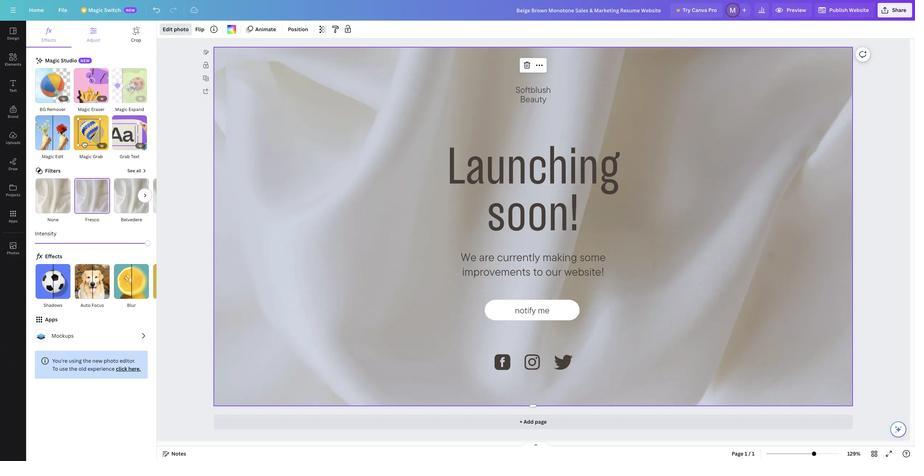 Task type: describe. For each thing, give the bounding box(es) containing it.
bg remover
[[40, 106, 66, 113]]

1 1 from the left
[[745, 451, 748, 458]]

shadows
[[44, 303, 63, 309]]

we are currently making some improvements to our website!
[[461, 250, 606, 279]]

1 vertical spatial effects
[[45, 253, 62, 260]]

fresco button
[[74, 179, 110, 224]]

duotone
[[162, 303, 180, 309]]

notes
[[172, 451, 186, 458]]

magic edit button
[[35, 115, 71, 161]]

uploads button
[[0, 125, 26, 152]]

brand button
[[0, 99, 26, 125]]

improvements
[[462, 265, 531, 279]]

side panel tab list
[[0, 21, 26, 262]]

magic for magic edit
[[42, 154, 54, 160]]

0 vertical spatial the
[[83, 358, 91, 365]]

new inside magic studio new
[[81, 58, 90, 63]]

elements
[[5, 62, 21, 67]]

new
[[92, 358, 103, 365]]

crop button
[[116, 21, 157, 47]]

preview button
[[773, 3, 813, 17]]

intensity
[[35, 230, 57, 237]]

new inside the "main" menu bar
[[126, 8, 135, 13]]

auto focus button
[[74, 264, 110, 310]]

edit photo button
[[160, 24, 192, 35]]

animate
[[255, 26, 276, 33]]

none
[[47, 217, 59, 223]]

edit photo
[[163, 26, 189, 33]]

here.
[[128, 366, 141, 373]]

page
[[732, 451, 744, 458]]

uploads
[[6, 140, 20, 145]]

main menu bar
[[0, 0, 916, 21]]

magic studio new
[[45, 57, 90, 64]]

click here.
[[116, 366, 141, 373]]

grab text button
[[112, 115, 148, 161]]

page 1 / 1
[[732, 451, 755, 458]]

old
[[79, 366, 86, 373]]

preview
[[787, 7, 807, 13]]

currently
[[497, 250, 540, 265]]

no color image
[[228, 25, 236, 34]]

grab inside magic grab button
[[93, 154, 103, 160]]

magic expand button
[[112, 68, 148, 114]]

me
[[538, 305, 550, 316]]

click
[[116, 366, 127, 373]]

beauty
[[521, 94, 547, 105]]

magic eraser
[[78, 106, 105, 113]]

magic for magic switch
[[88, 7, 103, 13]]

adjust
[[87, 37, 100, 43]]

notes button
[[160, 449, 189, 460]]

1 horizontal spatial apps
[[45, 317, 58, 324]]

website
[[850, 7, 870, 13]]

all
[[136, 168, 141, 174]]

text inside "button"
[[9, 88, 17, 93]]

bg
[[40, 106, 46, 113]]

duotone button
[[153, 264, 189, 310]]

magic for magic expand
[[115, 106, 128, 113]]

try canva pro
[[683, 7, 717, 13]]

focus
[[92, 303, 104, 309]]

effects inside button
[[41, 37, 56, 43]]

you're using the new photo editor. to use the old experience
[[52, 358, 135, 373]]

notify me
[[515, 305, 550, 316]]

home link
[[23, 3, 50, 17]]

experience
[[88, 366, 115, 373]]

making
[[543, 250, 578, 265]]

text button
[[0, 73, 26, 99]]

1 vertical spatial the
[[69, 366, 77, 373]]

our
[[546, 265, 562, 279]]

magic grab button
[[73, 115, 109, 161]]

add
[[524, 419, 534, 426]]

apps inside button
[[9, 219, 18, 224]]

grab text
[[120, 154, 140, 160]]

magic eraser button
[[73, 68, 109, 114]]

blur button
[[113, 264, 150, 310]]

animate button
[[244, 24, 279, 35]]

photo inside edit photo popup button
[[174, 26, 189, 33]]

we
[[461, 250, 477, 265]]

publish website
[[830, 7, 870, 13]]

studio
[[61, 57, 77, 64]]

pro
[[709, 7, 717, 13]]

click here. button
[[116, 366, 141, 373]]

mockups button
[[32, 328, 151, 346]]

Design title text field
[[511, 3, 668, 17]]



Task type: vqa. For each thing, say whether or not it's contained in the screenshot.
love
no



Task type: locate. For each thing, give the bounding box(es) containing it.
0 horizontal spatial text
[[9, 88, 17, 93]]

1 horizontal spatial edit
[[163, 26, 173, 33]]

magic up filters
[[42, 154, 54, 160]]

publish
[[830, 7, 848, 13]]

grab inside grab text button
[[120, 154, 130, 160]]

blur
[[127, 303, 136, 309]]

projects
[[6, 193, 20, 198]]

eraser
[[91, 106, 105, 113]]

to
[[52, 366, 58, 373]]

0 horizontal spatial photo
[[104, 358, 119, 365]]

elements button
[[0, 47, 26, 73]]

1 horizontal spatial 1
[[753, 451, 755, 458]]

magic left the switch
[[88, 7, 103, 13]]

magic expand
[[115, 106, 144, 113]]

the
[[83, 358, 91, 365], [69, 366, 77, 373]]

photo
[[174, 26, 189, 33], [104, 358, 119, 365]]

new right studio
[[81, 58, 90, 63]]

belvedere button
[[113, 179, 150, 224]]

1 horizontal spatial grab
[[120, 154, 130, 160]]

1 vertical spatial new
[[81, 58, 90, 63]]

switch
[[104, 7, 121, 13]]

1 vertical spatial edit
[[55, 154, 64, 160]]

+ add page
[[520, 419, 547, 426]]

1 left /
[[745, 451, 748, 458]]

magic left eraser
[[78, 106, 90, 113]]

magic for magic grab
[[79, 154, 92, 160]]

crop
[[131, 37, 141, 43]]

0 horizontal spatial new
[[81, 58, 90, 63]]

canva
[[692, 7, 708, 13]]

edit
[[163, 26, 173, 33], [55, 154, 64, 160]]

0 vertical spatial effects
[[41, 37, 56, 43]]

grab up see
[[120, 154, 130, 160]]

1 right /
[[753, 451, 755, 458]]

magic edit
[[42, 154, 64, 160]]

remover
[[47, 106, 66, 113]]

position
[[288, 26, 308, 33]]

position button
[[285, 24, 311, 35]]

magic left expand
[[115, 106, 128, 113]]

magic right magic edit
[[79, 154, 92, 160]]

new right the switch
[[126, 8, 135, 13]]

adjust button
[[71, 21, 116, 47]]

editor.
[[120, 358, 135, 365]]

photo inside you're using the new photo editor. to use the old experience
[[104, 358, 119, 365]]

are
[[480, 250, 495, 265]]

the down using
[[69, 366, 77, 373]]

magic inside the "main" menu bar
[[88, 7, 103, 13]]

1 vertical spatial text
[[131, 154, 140, 160]]

see
[[127, 168, 135, 174]]

text
[[9, 88, 17, 93], [131, 154, 140, 160]]

magic for magic eraser
[[78, 106, 90, 113]]

+
[[520, 419, 523, 426]]

0 horizontal spatial the
[[69, 366, 77, 373]]

text up brand button
[[9, 88, 17, 93]]

edit up filters
[[55, 154, 64, 160]]

publish website button
[[816, 3, 875, 17]]

bg remover button
[[35, 68, 71, 114]]

0 horizontal spatial edit
[[55, 154, 64, 160]]

show pages image
[[519, 442, 554, 448]]

grab left the grab text on the top
[[93, 154, 103, 160]]

0 vertical spatial photo
[[174, 26, 189, 33]]

magic left studio
[[45, 57, 60, 64]]

apps button
[[0, 204, 26, 230]]

edit right "crop" button
[[163, 26, 173, 33]]

photos
[[7, 251, 19, 256]]

text inside button
[[131, 154, 140, 160]]

see all
[[127, 168, 141, 174]]

to
[[534, 265, 543, 279]]

effects down intensity
[[45, 253, 62, 260]]

using
[[69, 358, 82, 365]]

launching
[[447, 142, 620, 200]]

magic inside button
[[78, 106, 90, 113]]

notify
[[515, 305, 536, 316]]

magic for magic studio new
[[45, 57, 60, 64]]

129% button
[[843, 449, 866, 460]]

edit inside popup button
[[163, 26, 173, 33]]

1 vertical spatial photo
[[104, 358, 119, 365]]

magic switch
[[88, 7, 121, 13]]

flip button
[[193, 24, 208, 35]]

0 horizontal spatial apps
[[9, 219, 18, 224]]

1 horizontal spatial photo
[[174, 26, 189, 33]]

/
[[749, 451, 751, 458]]

0 horizontal spatial grab
[[93, 154, 103, 160]]

softblush beauty
[[516, 84, 551, 105]]

0 vertical spatial edit
[[163, 26, 173, 33]]

website!
[[565, 265, 605, 279]]

apps down 'projects'
[[9, 219, 18, 224]]

try canva pro button
[[671, 3, 723, 17]]

canva assistant image
[[895, 426, 903, 435]]

share button
[[878, 3, 913, 17]]

fresco
[[85, 217, 99, 223]]

effects up magic studio new
[[41, 37, 56, 43]]

photo left flip
[[174, 26, 189, 33]]

try
[[683, 7, 691, 13]]

1 horizontal spatial the
[[83, 358, 91, 365]]

design button
[[0, 21, 26, 47]]

belvedere
[[121, 217, 142, 223]]

mockups
[[52, 333, 74, 340]]

0 vertical spatial text
[[9, 88, 17, 93]]

the up old
[[83, 358, 91, 365]]

1 horizontal spatial text
[[131, 154, 140, 160]]

0 horizontal spatial 1
[[745, 451, 748, 458]]

soon!
[[487, 188, 580, 247]]

auto
[[81, 303, 91, 309]]

brand
[[8, 114, 18, 119]]

draw button
[[0, 152, 26, 178]]

0 vertical spatial apps
[[9, 219, 18, 224]]

none button
[[35, 179, 71, 224]]

some
[[580, 250, 606, 265]]

2 1 from the left
[[753, 451, 755, 458]]

1 grab from the left
[[93, 154, 103, 160]]

photos button
[[0, 236, 26, 262]]

effects
[[41, 37, 56, 43], [45, 253, 62, 260]]

expand
[[129, 106, 144, 113]]

2 grab from the left
[[120, 154, 130, 160]]

apps down shadows
[[45, 317, 58, 324]]

text up 'see all'
[[131, 154, 140, 160]]

1 vertical spatial apps
[[45, 317, 58, 324]]

file
[[58, 7, 67, 13]]

1 horizontal spatial new
[[126, 8, 135, 13]]

magic
[[88, 7, 103, 13], [45, 57, 60, 64], [78, 106, 90, 113], [115, 106, 128, 113], [42, 154, 54, 160], [79, 154, 92, 160]]

photo up experience on the bottom of page
[[104, 358, 119, 365]]

auto focus
[[81, 303, 104, 309]]

design
[[7, 36, 19, 41]]

projects button
[[0, 178, 26, 204]]

129%
[[848, 451, 861, 458]]

shadows button
[[35, 264, 71, 310]]

share
[[893, 7, 907, 13]]

flip
[[195, 26, 205, 33]]

draw
[[9, 166, 18, 172]]

magic grab
[[79, 154, 103, 160]]

0 vertical spatial new
[[126, 8, 135, 13]]

effects button
[[26, 21, 71, 47]]

page
[[535, 419, 547, 426]]

edit inside button
[[55, 154, 64, 160]]

file button
[[53, 3, 73, 17]]

see all button
[[127, 167, 148, 176]]



